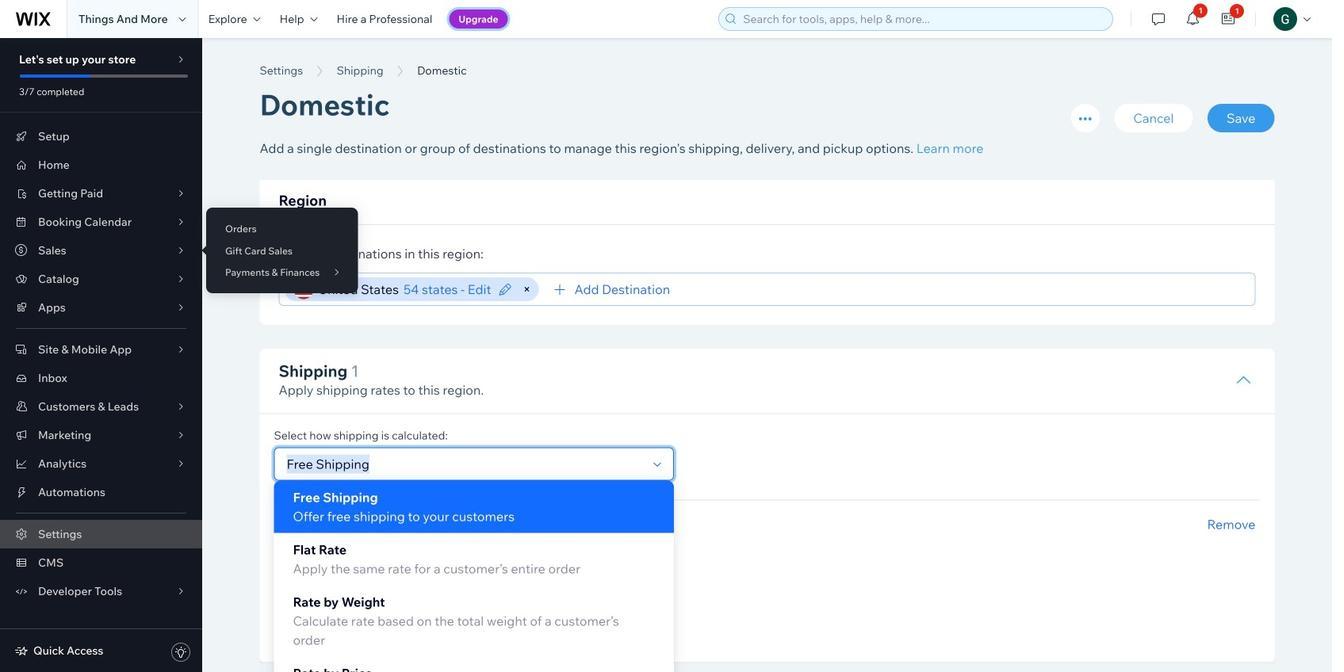 Task type: vqa. For each thing, say whether or not it's contained in the screenshot.
a within the Get leads with Google Ads Launch a Google Ads campaign to target people likely to become leads.
no



Task type: describe. For each thing, give the bounding box(es) containing it.
arrow up outline image
[[1236, 373, 1252, 389]]

0 field
[[534, 602, 649, 629]]

Search for tools, apps, help & more... field
[[739, 8, 1108, 30]]

e.g., Standard Shipping field
[[284, 535, 570, 562]]

sidebar element
[[0, 38, 202, 673]]

e.g., 3 - 5 business days field
[[284, 602, 491, 629]]



Task type: locate. For each thing, give the bounding box(es) containing it.
list box
[[274, 481, 674, 673]]

option
[[274, 481, 674, 533]]

None field
[[675, 274, 1248, 305], [282, 448, 646, 480], [675, 274, 1248, 305], [282, 448, 646, 480]]



